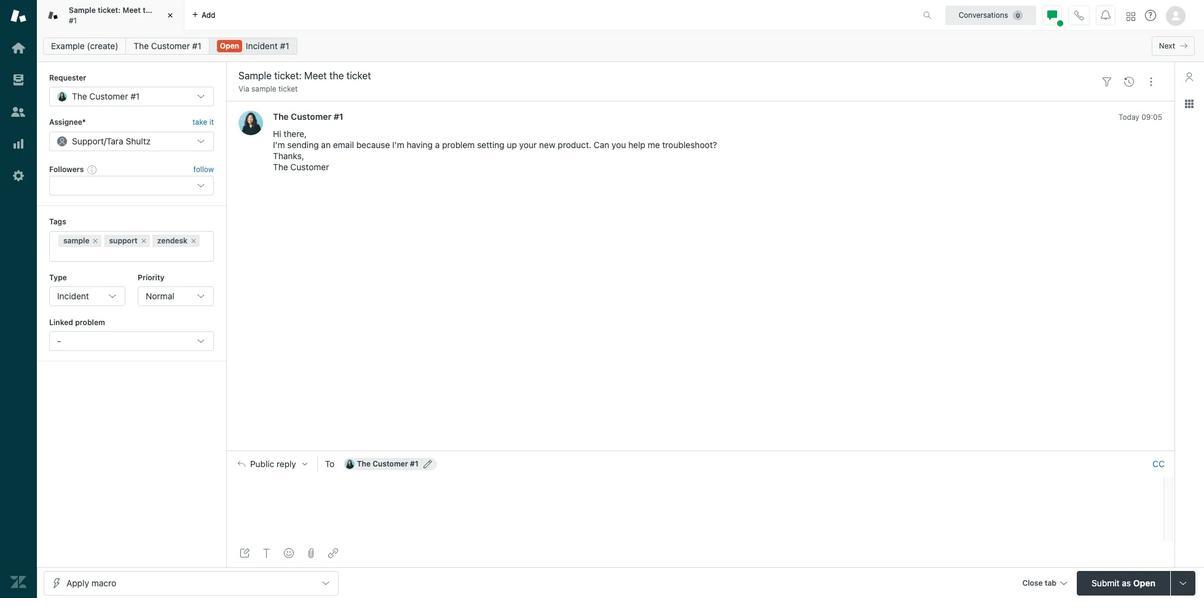 Task type: locate. For each thing, give the bounding box(es) containing it.
incident
[[246, 41, 278, 51], [57, 291, 89, 301]]

close image
[[164, 9, 176, 22]]

Today 09:05 text field
[[1119, 113, 1163, 122]]

1 horizontal spatial remove image
[[140, 237, 147, 244]]

customer
[[151, 41, 190, 51], [89, 91, 128, 102], [291, 112, 332, 122], [290, 162, 329, 172], [373, 459, 408, 469]]

via sample ticket
[[239, 84, 298, 93]]

troubleshoot?
[[662, 140, 717, 150]]

/
[[104, 136, 106, 146]]

assignee* element
[[49, 131, 214, 151]]

remove image
[[92, 237, 99, 244], [140, 237, 147, 244], [190, 237, 197, 244]]

secondary element
[[37, 34, 1204, 58]]

example (create) button
[[43, 38, 126, 55]]

format text image
[[262, 548, 272, 558]]

notifications image
[[1101, 10, 1111, 20]]

today
[[1119, 113, 1140, 122]]

having
[[407, 140, 433, 150]]

priority
[[138, 273, 164, 282]]

0 horizontal spatial problem
[[75, 318, 105, 327]]

open right as
[[1134, 578, 1156, 588]]

sample ticket: meet the ticket #1
[[69, 6, 177, 25]]

take
[[193, 118, 207, 127]]

#1 up via sample ticket
[[280, 41, 289, 51]]

zendesk image
[[10, 574, 26, 590]]

problem down the incident popup button
[[75, 318, 105, 327]]

customer inside hi there, i'm sending an email because i'm having a problem setting up your new product. can you help me troubleshoot? thanks, the customer
[[290, 162, 329, 172]]

customer down close 'image' at the top left of the page
[[151, 41, 190, 51]]

there,
[[284, 129, 307, 139]]

i'm down hi
[[273, 140, 285, 150]]

ticket:
[[98, 6, 121, 15]]

customer context image
[[1185, 72, 1195, 82]]

customer down the sending
[[290, 162, 329, 172]]

zendesk support image
[[10, 8, 26, 24]]

0 horizontal spatial remove image
[[92, 237, 99, 244]]

i'm left "having"
[[392, 140, 404, 150]]

the customer #1 link inside 'secondary' 'element'
[[126, 38, 209, 55]]

1 horizontal spatial the customer #1 link
[[273, 112, 343, 122]]

0 horizontal spatial sample
[[63, 236, 89, 245]]

incident inside popup button
[[57, 291, 89, 301]]

the customer #1 inside 'link'
[[134, 41, 201, 51]]

today 09:05
[[1119, 113, 1163, 122]]

#1
[[69, 16, 77, 25], [192, 41, 201, 51], [280, 41, 289, 51], [130, 91, 140, 102], [334, 112, 343, 122], [410, 459, 419, 469]]

1 vertical spatial problem
[[75, 318, 105, 327]]

reply
[[277, 459, 296, 469]]

the right customer@example.com icon
[[357, 459, 371, 469]]

0 horizontal spatial incident
[[57, 291, 89, 301]]

the customer #1 link
[[126, 38, 209, 55], [273, 112, 343, 122]]

1 horizontal spatial problem
[[442, 140, 475, 150]]

sample down tags
[[63, 236, 89, 245]]

tab
[[37, 0, 184, 31]]

1 vertical spatial incident
[[57, 291, 89, 301]]

0 vertical spatial ticket
[[157, 6, 177, 15]]

open left incident #1
[[220, 41, 239, 50]]

remove image right support
[[140, 237, 147, 244]]

sample right via
[[251, 84, 276, 93]]

the down thanks,
[[273, 162, 288, 172]]

1 horizontal spatial i'm
[[392, 140, 404, 150]]

followers
[[49, 165, 84, 174]]

admin image
[[10, 168, 26, 184]]

email
[[333, 140, 354, 150]]

draft mode image
[[240, 548, 250, 558]]

Subject field
[[236, 68, 1094, 83]]

the inside 'secondary' 'element'
[[134, 41, 149, 51]]

the customer #1 inside requester element
[[72, 91, 140, 102]]

apply
[[66, 578, 89, 588]]

0 horizontal spatial ticket
[[157, 6, 177, 15]]

1 remove image from the left
[[92, 237, 99, 244]]

support
[[109, 236, 138, 245]]

conversations button
[[946, 5, 1037, 25]]

09:05
[[1142, 113, 1163, 122]]

ticket
[[157, 6, 177, 15], [279, 84, 298, 93]]

0 vertical spatial sample
[[251, 84, 276, 93]]

main element
[[0, 0, 37, 598]]

2 remove image from the left
[[140, 237, 147, 244]]

remove image left support
[[92, 237, 99, 244]]

because
[[356, 140, 390, 150]]

open
[[220, 41, 239, 50], [1134, 578, 1156, 588]]

problem
[[442, 140, 475, 150], [75, 318, 105, 327]]

the customer #1
[[134, 41, 201, 51], [72, 91, 140, 102], [273, 112, 343, 122], [357, 459, 419, 469]]

the down requester
[[72, 91, 87, 102]]

0 vertical spatial incident
[[246, 41, 278, 51]]

0 vertical spatial problem
[[442, 140, 475, 150]]

take it
[[193, 118, 214, 127]]

sample
[[251, 84, 276, 93], [63, 236, 89, 245]]

2 horizontal spatial remove image
[[190, 237, 197, 244]]

incident down type
[[57, 291, 89, 301]]

0 horizontal spatial the customer #1 link
[[126, 38, 209, 55]]

1 vertical spatial open
[[1134, 578, 1156, 588]]

add attachment image
[[306, 548, 316, 558]]

assignee*
[[49, 118, 86, 127]]

incident button
[[49, 286, 125, 306]]

submit
[[1092, 578, 1120, 588]]

the customer #1 down requester
[[72, 91, 140, 102]]

the customer #1 link up there,
[[273, 112, 343, 122]]

1 horizontal spatial incident
[[246, 41, 278, 51]]

a
[[435, 140, 440, 150]]

problem right "a"
[[442, 140, 475, 150]]

1 horizontal spatial open
[[1134, 578, 1156, 588]]

events image
[[1125, 77, 1134, 87]]

submit as open
[[1092, 578, 1156, 588]]

0 horizontal spatial i'm
[[273, 140, 285, 150]]

follow
[[193, 165, 214, 174]]

the customer #1 link down close 'image' at the top left of the page
[[126, 38, 209, 55]]

#1 up shultz
[[130, 91, 140, 102]]

#1 down sample
[[69, 16, 77, 25]]

incident inside 'secondary' 'element'
[[246, 41, 278, 51]]

cc button
[[1153, 459, 1165, 470]]

1 i'm from the left
[[273, 140, 285, 150]]

open inside 'secondary' 'element'
[[220, 41, 239, 50]]

i'm
[[273, 140, 285, 150], [392, 140, 404, 150]]

customer up support / tara shultz
[[89, 91, 128, 102]]

#1 inside the sample ticket: meet the ticket #1
[[69, 16, 77, 25]]

0 vertical spatial open
[[220, 41, 239, 50]]

0 vertical spatial the customer #1 link
[[126, 38, 209, 55]]

3 remove image from the left
[[190, 237, 197, 244]]

incident for incident #1
[[246, 41, 278, 51]]

public
[[250, 459, 274, 469]]

0 horizontal spatial open
[[220, 41, 239, 50]]

ticket right via
[[279, 84, 298, 93]]

it
[[209, 118, 214, 127]]

ticket right the
[[157, 6, 177, 15]]

incident up via sample ticket
[[246, 41, 278, 51]]

(create)
[[87, 41, 118, 51]]

tags
[[49, 217, 66, 226]]

remove image right zendesk
[[190, 237, 197, 244]]

get started image
[[10, 40, 26, 56]]

normal
[[146, 291, 174, 301]]

cc
[[1153, 459, 1165, 469]]

1 vertical spatial sample
[[63, 236, 89, 245]]

the inside requester element
[[72, 91, 87, 102]]

the down the sample ticket: meet the ticket #1 on the top left
[[134, 41, 149, 51]]

1 horizontal spatial ticket
[[279, 84, 298, 93]]

hi
[[273, 129, 281, 139]]

linked problem element
[[49, 332, 214, 351]]

#1 left the edit user icon
[[410, 459, 419, 469]]

next button
[[1152, 36, 1195, 56]]

the customer #1 down close 'image' at the top left of the page
[[134, 41, 201, 51]]

zendesk
[[157, 236, 188, 245]]

public reply button
[[227, 452, 317, 477]]

customer left the edit user icon
[[373, 459, 408, 469]]

the
[[134, 41, 149, 51], [72, 91, 87, 102], [273, 112, 289, 122], [273, 162, 288, 172], [357, 459, 371, 469]]

take it button
[[193, 116, 214, 129]]

setting
[[477, 140, 505, 150]]



Task type: vqa. For each thing, say whether or not it's contained in the screenshot.
tree item containing Forms
no



Task type: describe. For each thing, give the bounding box(es) containing it.
as
[[1122, 578, 1131, 588]]

close
[[1023, 578, 1043, 587]]

#1 down add dropdown button
[[192, 41, 201, 51]]

#1 inside requester element
[[130, 91, 140, 102]]

ticket inside the sample ticket: meet the ticket #1
[[157, 6, 177, 15]]

problem inside hi there, i'm sending an email because i'm having a problem setting up your new product. can you help me troubleshoot? thanks, the customer
[[442, 140, 475, 150]]

product.
[[558, 140, 592, 150]]

conversations
[[959, 10, 1009, 19]]

an
[[321, 140, 331, 150]]

ticket actions image
[[1147, 77, 1157, 87]]

the customer #1 up there,
[[273, 112, 343, 122]]

apps image
[[1185, 99, 1195, 109]]

1 vertical spatial ticket
[[279, 84, 298, 93]]

edit user image
[[424, 460, 432, 469]]

zendesk products image
[[1127, 12, 1136, 21]]

close tab button
[[1017, 571, 1072, 597]]

the customer #1 right customer@example.com icon
[[357, 459, 419, 469]]

the up hi
[[273, 112, 289, 122]]

-
[[57, 336, 61, 346]]

hi there, i'm sending an email because i'm having a problem setting up your new product. can you help me troubleshoot? thanks, the customer
[[273, 129, 717, 172]]

the
[[143, 6, 155, 15]]

avatar image
[[239, 111, 263, 136]]

apply macro
[[66, 578, 116, 588]]

customer inside 'secondary' 'element'
[[151, 41, 190, 51]]

add
[[202, 10, 215, 19]]

thanks,
[[273, 151, 304, 161]]

customer inside requester element
[[89, 91, 128, 102]]

get help image
[[1145, 10, 1157, 21]]

follow button
[[193, 164, 214, 175]]

normal button
[[138, 286, 214, 306]]

displays possible ticket submission types image
[[1179, 578, 1188, 588]]

hide composer image
[[696, 446, 706, 456]]

reporting image
[[10, 136, 26, 152]]

via
[[239, 84, 249, 93]]

requester element
[[49, 87, 214, 107]]

#1 up email
[[334, 112, 343, 122]]

the inside hi there, i'm sending an email because i'm having a problem setting up your new product. can you help me troubleshoot? thanks, the customer
[[273, 162, 288, 172]]

new
[[539, 140, 556, 150]]

remove image for zendesk
[[190, 237, 197, 244]]

filter image
[[1102, 77, 1112, 87]]

support
[[72, 136, 104, 146]]

tabs tab list
[[37, 0, 911, 31]]

meet
[[123, 6, 141, 15]]

can
[[594, 140, 610, 150]]

1 vertical spatial the customer #1 link
[[273, 112, 343, 122]]

sending
[[287, 140, 319, 150]]

help
[[629, 140, 646, 150]]

sample
[[69, 6, 96, 15]]

to
[[325, 459, 335, 469]]

macro
[[91, 578, 116, 588]]

views image
[[10, 72, 26, 88]]

customer@example.com image
[[345, 459, 355, 469]]

example
[[51, 41, 85, 51]]

linked problem
[[49, 318, 105, 327]]

customers image
[[10, 104, 26, 120]]

add link (cmd k) image
[[328, 548, 338, 558]]

insert emojis image
[[284, 548, 294, 558]]

shultz
[[126, 136, 151, 146]]

button displays agent's chat status as online. image
[[1048, 10, 1058, 20]]

tara
[[106, 136, 123, 146]]

tab
[[1045, 578, 1057, 587]]

next
[[1159, 41, 1176, 50]]

type
[[49, 273, 67, 282]]

remove image for sample
[[92, 237, 99, 244]]

info on adding followers image
[[87, 165, 97, 175]]

support / tara shultz
[[72, 136, 151, 146]]

customer up there,
[[291, 112, 332, 122]]

2 i'm from the left
[[392, 140, 404, 150]]

add button
[[184, 0, 223, 30]]

tab containing sample ticket: meet the ticket
[[37, 0, 184, 31]]

example (create)
[[51, 41, 118, 51]]

up
[[507, 140, 517, 150]]

incident for incident
[[57, 291, 89, 301]]

public reply
[[250, 459, 296, 469]]

your
[[519, 140, 537, 150]]

me
[[648, 140, 660, 150]]

you
[[612, 140, 626, 150]]

linked
[[49, 318, 73, 327]]

incident #1
[[246, 41, 289, 51]]

close tab
[[1023, 578, 1057, 587]]

requester
[[49, 73, 86, 82]]

remove image for support
[[140, 237, 147, 244]]

followers element
[[49, 176, 214, 196]]

1 horizontal spatial sample
[[251, 84, 276, 93]]



